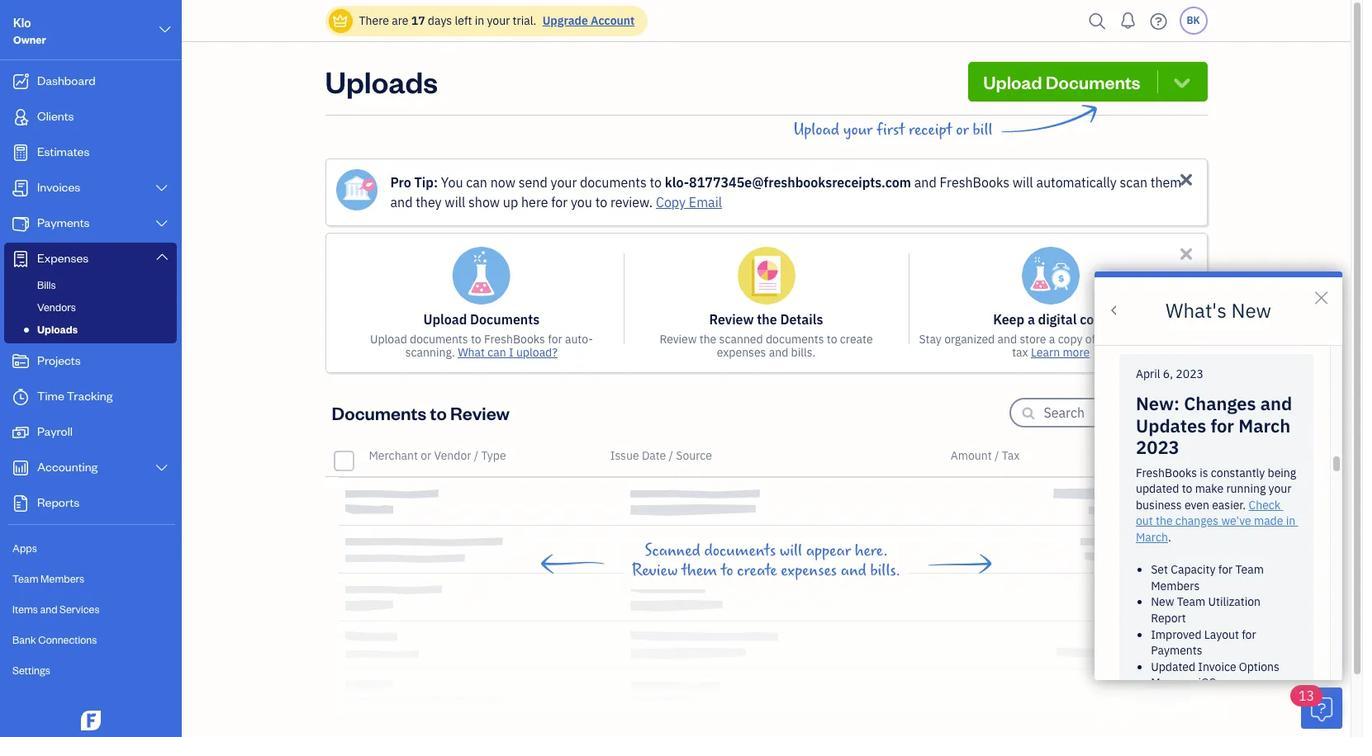 Task type: locate. For each thing, give the bounding box(es) containing it.
payments
[[37, 215, 90, 231], [1151, 644, 1203, 659]]

2 horizontal spatial the
[[1156, 514, 1173, 529]]

1 vertical spatial march
[[1136, 530, 1168, 545]]

pro
[[390, 174, 411, 191]]

2023 inside new: changes and updates for march 2023
[[1136, 436, 1180, 460]]

notifications image
[[1115, 4, 1142, 37]]

main element
[[0, 0, 223, 738]]

a up store
[[1028, 312, 1035, 328]]

bills. for scanned documents will appear here. review them to create expenses and bills.
[[870, 562, 901, 581]]

0 horizontal spatial upload documents
[[423, 312, 540, 328]]

and right items
[[40, 603, 57, 616]]

for up constantly
[[1211, 414, 1235, 438]]

1 vertical spatial in
[[1286, 514, 1296, 529]]

and down receipt
[[915, 174, 937, 191]]

0 horizontal spatial payments
[[37, 215, 90, 231]]

bank
[[12, 634, 36, 647]]

1 vertical spatial bills.
[[870, 562, 901, 581]]

1 vertical spatial a
[[1049, 332, 1055, 347]]

0 vertical spatial will
[[1013, 174, 1033, 191]]

documents inside review the details review the scanned documents to create expenses and bills.
[[766, 332, 824, 347]]

review down scanned
[[632, 562, 678, 581]]

bills. down details
[[791, 345, 816, 360]]

2023 up updated
[[1136, 436, 1180, 460]]

check
[[1249, 498, 1281, 513]]

or left vendor
[[421, 449, 432, 464]]

team members
[[12, 573, 84, 586]]

1 vertical spatial uploads
[[37, 323, 78, 336]]

team inside "main" 'element'
[[12, 573, 38, 586]]

1 horizontal spatial uploads
[[325, 62, 438, 101]]

review left "scanned"
[[660, 332, 697, 347]]

to inside scanned documents will appear here. review them to create expenses and bills.
[[721, 562, 733, 581]]

.
[[1168, 530, 1171, 545]]

1 horizontal spatial will
[[780, 542, 802, 561]]

0 horizontal spatial new
[[1151, 595, 1175, 610]]

upload documents button
[[969, 62, 1208, 102]]

the inside check out the changes we've made in march
[[1156, 514, 1173, 529]]

0 vertical spatial create
[[840, 332, 873, 347]]

easier.
[[1212, 498, 1246, 513]]

upload up scanning. at the left top
[[423, 312, 467, 328]]

and inside "main" 'element'
[[40, 603, 57, 616]]

search image
[[1085, 9, 1111, 33]]

upload documents to freshbooks for auto- scanning.
[[370, 332, 593, 360]]

1 horizontal spatial them
[[1151, 174, 1182, 191]]

1 horizontal spatial or
[[956, 121, 969, 140]]

chevron large down image inside invoices link
[[154, 182, 169, 195]]

will inside scanned documents will appear here. review them to create expenses and bills.
[[780, 542, 802, 561]]

1 horizontal spatial new
[[1232, 297, 1272, 324]]

settings
[[12, 664, 50, 678]]

1 horizontal spatial in
[[1286, 514, 1296, 529]]

capacity
[[1171, 563, 1216, 578]]

resource center badge image
[[1301, 688, 1343, 730]]

2 horizontal spatial documents
[[1046, 70, 1141, 93]]

0 horizontal spatial freshbooks
[[484, 332, 545, 347]]

to
[[650, 174, 662, 191], [596, 194, 608, 211], [471, 332, 481, 347], [827, 332, 837, 347], [430, 402, 447, 425], [1182, 482, 1193, 497], [721, 562, 733, 581]]

1 vertical spatial 2023
[[1136, 436, 1180, 460]]

bill
[[973, 121, 993, 140]]

bk
[[1187, 14, 1200, 26]]

/ right date
[[669, 449, 673, 464]]

you
[[571, 194, 592, 211]]

1 horizontal spatial can
[[488, 345, 506, 360]]

0 vertical spatial documents
[[1046, 70, 1141, 93]]

1 horizontal spatial expenses
[[781, 562, 837, 581]]

tracking
[[67, 388, 113, 404]]

constantly
[[1211, 466, 1265, 481]]

they
[[416, 194, 442, 211]]

2 vertical spatial freshbooks
[[1136, 466, 1197, 481]]

payroll link
[[4, 416, 177, 450]]

members down set
[[1151, 579, 1200, 594]]

2023 right 6,
[[1176, 367, 1204, 382]]

account
[[591, 13, 635, 28]]

upload up documents to review
[[370, 332, 407, 347]]

0 vertical spatial chevron large down image
[[154, 250, 169, 264]]

for left auto-
[[548, 332, 562, 347]]

0 vertical spatial march
[[1239, 414, 1291, 438]]

to inside the upload documents to freshbooks for auto- scanning.
[[471, 332, 481, 347]]

documents up the merchant
[[332, 402, 427, 425]]

your up you
[[551, 174, 577, 191]]

estimates
[[37, 144, 90, 159]]

and down keep
[[998, 332, 1017, 347]]

0 horizontal spatial bills.
[[791, 345, 816, 360]]

2 horizontal spatial freshbooks
[[1136, 466, 1197, 481]]

estimates link
[[4, 136, 177, 170]]

source
[[676, 449, 712, 464]]

chevrondown image
[[1171, 70, 1194, 93]]

date
[[642, 449, 666, 464]]

project image
[[11, 354, 31, 370]]

being
[[1268, 466, 1297, 481]]

upload inside the upload documents to freshbooks for auto- scanning.
[[370, 332, 407, 347]]

payments up expenses
[[37, 215, 90, 231]]

learn more
[[1031, 345, 1090, 360]]

and inside review the details review the scanned documents to create expenses and bills.
[[769, 345, 789, 360]]

a right store
[[1049, 332, 1055, 347]]

items
[[12, 603, 38, 616]]

1 vertical spatial the
[[700, 332, 717, 347]]

0 vertical spatial upload documents
[[984, 70, 1141, 93]]

updated
[[1136, 482, 1179, 497]]

the up "scanned"
[[757, 312, 777, 328]]

1 horizontal spatial members
[[1151, 579, 1200, 594]]

for left you
[[551, 194, 568, 211]]

team up report
[[1177, 595, 1206, 610]]

apps
[[12, 542, 37, 555]]

and
[[915, 174, 937, 191], [390, 194, 413, 211], [998, 332, 1017, 347], [769, 345, 789, 360], [1261, 392, 1293, 416], [841, 562, 867, 581], [40, 603, 57, 616]]

vendors link
[[7, 297, 174, 317]]

pro tip: you can now send your documents to klo-8177345e@freshbooksreceipts.com
[[390, 174, 911, 191]]

members inside "main" 'element'
[[41, 573, 84, 586]]

new right what's
[[1232, 297, 1272, 324]]

chevron large down image inside accounting link
[[154, 462, 169, 475]]

store
[[1020, 332, 1047, 347]]

1 vertical spatial chevron large down image
[[154, 182, 169, 195]]

and right "scanned"
[[769, 345, 789, 360]]

for right the receipts
[[1169, 332, 1183, 347]]

scanned documents will appear here. review them to create expenses and bills.
[[632, 542, 901, 581]]

there
[[359, 13, 389, 28]]

digital
[[1038, 312, 1077, 328]]

create for will
[[737, 562, 777, 581]]

bank connections link
[[4, 626, 177, 655]]

0 horizontal spatial march
[[1136, 530, 1168, 545]]

and down here.
[[841, 562, 867, 581]]

vendor
[[434, 449, 471, 464]]

copy email button
[[656, 193, 722, 212]]

money image
[[11, 425, 31, 441]]

upload documents image
[[452, 247, 511, 305]]

1 vertical spatial create
[[737, 562, 777, 581]]

0 vertical spatial in
[[475, 13, 484, 28]]

1 horizontal spatial payments
[[1151, 644, 1203, 659]]

1 vertical spatial payments
[[1151, 644, 1203, 659]]

upload up 8177345e@freshbooksreceipts.com
[[794, 121, 840, 140]]

1 vertical spatial freshbooks
[[484, 332, 545, 347]]

them right scan on the right top of page
[[1151, 174, 1182, 191]]

0 vertical spatial or
[[956, 121, 969, 140]]

are
[[392, 13, 409, 28]]

1 horizontal spatial bills.
[[870, 562, 901, 581]]

/ left type "button"
[[474, 449, 478, 464]]

in right the left
[[475, 13, 484, 28]]

review.
[[611, 194, 653, 211]]

documents up what can i upload?
[[470, 312, 540, 328]]

0 vertical spatial 2023
[[1176, 367, 1204, 382]]

improved
[[1151, 628, 1202, 642]]

0 vertical spatial a
[[1028, 312, 1035, 328]]

bills link
[[7, 275, 174, 295]]

documents to review
[[332, 402, 510, 425]]

review up "scanned"
[[709, 312, 754, 328]]

running
[[1227, 482, 1266, 497]]

and freshbooks will automatically scan them and they will show up here for you to review.
[[390, 174, 1182, 211]]

them down scanned
[[682, 562, 717, 581]]

0 vertical spatial new
[[1232, 297, 1272, 324]]

documents right scanned
[[704, 542, 776, 561]]

bills. inside scanned documents will appear here. review them to create expenses and bills.
[[870, 562, 901, 581]]

documents inside scanned documents will appear here. review them to create expenses and bills.
[[704, 542, 776, 561]]

create
[[840, 332, 873, 347], [737, 562, 777, 581]]

copy up the of
[[1080, 312, 1109, 328]]

the down the business
[[1156, 514, 1173, 529]]

2 vertical spatial will
[[780, 542, 802, 561]]

estimate image
[[11, 145, 31, 161]]

scanning.
[[405, 345, 455, 360]]

1 horizontal spatial /
[[669, 449, 673, 464]]

upload documents down search image in the right top of the page
[[984, 70, 1141, 93]]

1 vertical spatial expenses
[[781, 562, 837, 581]]

0 horizontal spatial create
[[737, 562, 777, 581]]

2 horizontal spatial /
[[995, 449, 999, 464]]

1 horizontal spatial freshbooks
[[940, 174, 1010, 191]]

payments down improved
[[1151, 644, 1203, 659]]

1 horizontal spatial create
[[840, 332, 873, 347]]

0 horizontal spatial will
[[445, 194, 465, 211]]

april
[[1136, 367, 1161, 382]]

0 horizontal spatial /
[[474, 449, 478, 464]]

1 horizontal spatial upload documents
[[984, 70, 1141, 93]]

1 / from the left
[[474, 449, 478, 464]]

team up items
[[12, 573, 38, 586]]

appear
[[806, 542, 851, 561]]

documents down search image in the right top of the page
[[1046, 70, 1141, 93]]

0 vertical spatial payments
[[37, 215, 90, 231]]

your right the of
[[1098, 332, 1121, 347]]

your left first
[[843, 121, 873, 140]]

to inside and freshbooks will automatically scan them and they will show up here for you to review.
[[596, 194, 608, 211]]

expenses link
[[4, 243, 177, 275]]

utilization
[[1208, 595, 1261, 610]]

first
[[877, 121, 905, 140]]

uploads link
[[7, 320, 174, 340]]

expenses inside scanned documents will appear here. review them to create expenses and bills.
[[781, 562, 837, 581]]

chevron large down image
[[154, 250, 169, 264], [154, 462, 169, 475]]

can up the show
[[466, 174, 487, 191]]

1 vertical spatial chevron large down image
[[154, 462, 169, 475]]

chevron large down image down payroll link at left bottom
[[154, 462, 169, 475]]

0 horizontal spatial them
[[682, 562, 717, 581]]

upload documents inside button
[[984, 70, 1141, 93]]

0 horizontal spatial uploads
[[37, 323, 78, 336]]

bills
[[37, 278, 56, 292]]

items and services link
[[4, 596, 177, 625]]

0 vertical spatial freshbooks
[[940, 174, 1010, 191]]

2 vertical spatial chevron large down image
[[154, 217, 169, 231]]

will left 'appear'
[[780, 542, 802, 561]]

1 vertical spatial them
[[682, 562, 717, 581]]

the
[[757, 312, 777, 328], [700, 332, 717, 347], [1156, 514, 1173, 529]]

upload documents up the upload documents to freshbooks for auto- scanning.
[[423, 312, 540, 328]]

0 vertical spatial bills.
[[791, 345, 816, 360]]

payments inside set capacity for team members new team utilization report improved layout for payments updated invoice options menu on ios
[[1151, 644, 1203, 659]]

0 horizontal spatial members
[[41, 573, 84, 586]]

or left bill
[[956, 121, 969, 140]]

items and services
[[12, 603, 100, 616]]

bills. for review the details review the scanned documents to create expenses and bills.
[[791, 345, 816, 360]]

create inside scanned documents will appear here. review them to create expenses and bills.
[[737, 562, 777, 581]]

chevron large down image for payments
[[154, 217, 169, 231]]

0 vertical spatial can
[[466, 174, 487, 191]]

0 horizontal spatial team
[[12, 573, 38, 586]]

1 vertical spatial or
[[421, 449, 432, 464]]

can left i
[[488, 345, 506, 360]]

in inside check out the changes we've made in march
[[1286, 514, 1296, 529]]

1 chevron large down image from the top
[[154, 250, 169, 264]]

0 horizontal spatial the
[[700, 332, 717, 347]]

2 chevron large down image from the top
[[154, 462, 169, 475]]

and right the changes
[[1261, 392, 1293, 416]]

and inside the stay organized and store a copy of your receipts for tax
[[998, 332, 1017, 347]]

1 horizontal spatial documents
[[470, 312, 540, 328]]

1 horizontal spatial a
[[1049, 332, 1055, 347]]

2 horizontal spatial team
[[1236, 563, 1264, 578]]

/ left the tax
[[995, 449, 999, 464]]

review the details review the scanned documents to create expenses and bills.
[[660, 312, 873, 360]]

chevron large down image up bills link
[[154, 250, 169, 264]]

chevron large down image inside expenses link
[[154, 250, 169, 264]]

0 vertical spatial them
[[1151, 174, 1182, 191]]

will left automatically
[[1013, 174, 1033, 191]]

klo
[[13, 15, 31, 31]]

1 vertical spatial can
[[488, 345, 506, 360]]

1 horizontal spatial march
[[1239, 414, 1291, 438]]

client image
[[11, 109, 31, 126]]

crown image
[[332, 12, 349, 29]]

or
[[956, 121, 969, 140], [421, 449, 432, 464]]

new up report
[[1151, 595, 1175, 610]]

them inside scanned documents will appear here. review them to create expenses and bills.
[[682, 562, 717, 581]]

team up utilization
[[1236, 563, 1264, 578]]

copy left the of
[[1058, 332, 1083, 347]]

upload up bill
[[984, 70, 1042, 93]]

1 vertical spatial upload documents
[[423, 312, 540, 328]]

in right the 'made'
[[1286, 514, 1296, 529]]

march
[[1239, 414, 1291, 438], [1136, 530, 1168, 545]]

0 horizontal spatial documents
[[332, 402, 427, 425]]

0 vertical spatial expenses
[[717, 345, 766, 360]]

layout
[[1205, 628, 1239, 642]]

create for details
[[840, 332, 873, 347]]

0 horizontal spatial can
[[466, 174, 487, 191]]

what's
[[1166, 297, 1227, 324]]

expenses down 'appear'
[[781, 562, 837, 581]]

team
[[1236, 563, 1264, 578], [12, 573, 38, 586], [1177, 595, 1206, 610]]

chevron large down image
[[157, 20, 173, 40], [154, 182, 169, 195], [154, 217, 169, 231]]

chevron large down image for invoices
[[154, 182, 169, 195]]

uploads down there
[[325, 62, 438, 101]]

organized
[[945, 332, 995, 347]]

keep a digital copy
[[993, 312, 1109, 328]]

2 vertical spatial documents
[[332, 402, 427, 425]]

on
[[1183, 676, 1196, 691]]

owner
[[13, 33, 46, 46]]

2 horizontal spatial will
[[1013, 174, 1033, 191]]

create inside review the details review the scanned documents to create expenses and bills.
[[840, 332, 873, 347]]

1 vertical spatial new
[[1151, 595, 1175, 610]]

updates
[[1136, 414, 1207, 438]]

0 horizontal spatial expenses
[[717, 345, 766, 360]]

march down the 'out'
[[1136, 530, 1168, 545]]

will down you
[[445, 194, 465, 211]]

members up the items and services
[[41, 573, 84, 586]]

uploads inside uploads link
[[37, 323, 78, 336]]

keep a digital copy image
[[1022, 247, 1080, 305]]

the left "scanned"
[[700, 332, 717, 347]]

expenses inside review the details review the scanned documents to create expenses and bills.
[[717, 345, 766, 360]]

scanned
[[719, 332, 763, 347]]

chart image
[[11, 460, 31, 477]]

for inside new: changes and updates for march 2023
[[1211, 414, 1235, 438]]

send
[[519, 174, 548, 191]]

0 vertical spatial copy
[[1080, 312, 1109, 328]]

upload inside button
[[984, 70, 1042, 93]]

bills. down here.
[[870, 562, 901, 581]]

stay organized and store a copy of your receipts for tax
[[919, 332, 1183, 360]]

options
[[1239, 660, 1280, 675]]

0 vertical spatial the
[[757, 312, 777, 328]]

documents down details
[[766, 332, 824, 347]]

2 vertical spatial the
[[1156, 514, 1173, 529]]

13
[[1299, 688, 1315, 705]]

your down the being
[[1269, 482, 1292, 497]]

for inside the upload documents to freshbooks for auto- scanning.
[[548, 332, 562, 347]]

to inside review the details review the scanned documents to create expenses and bills.
[[827, 332, 837, 347]]

for right the capacity on the right bottom
[[1219, 563, 1233, 578]]

freshbooks
[[940, 174, 1010, 191], [484, 332, 545, 347], [1136, 466, 1197, 481]]

documents left i
[[410, 332, 468, 347]]

bills. inside review the details review the scanned documents to create expenses and bills.
[[791, 345, 816, 360]]

dashboard image
[[11, 74, 31, 90]]

upload documents
[[984, 70, 1141, 93], [423, 312, 540, 328]]

1 vertical spatial copy
[[1058, 332, 1083, 347]]

0 horizontal spatial in
[[475, 13, 484, 28]]

march up the being
[[1239, 414, 1291, 438]]

expenses down "review the details" image
[[717, 345, 766, 360]]

set capacity for team members new team utilization report improved layout for payments updated invoice options menu on ios
[[1151, 563, 1283, 691]]

even
[[1185, 498, 1210, 513]]

uploads down vendors
[[37, 323, 78, 336]]



Task type: describe. For each thing, give the bounding box(es) containing it.
upgrade
[[543, 13, 588, 28]]

now
[[491, 174, 516, 191]]

will for and
[[1013, 174, 1033, 191]]

timer image
[[11, 389, 31, 406]]

more
[[1063, 345, 1090, 360]]

upload documents button
[[969, 62, 1208, 102]]

what's new group
[[1095, 49, 1343, 738]]

scanned
[[645, 542, 701, 561]]

your left trial.
[[487, 13, 510, 28]]

invoice image
[[11, 180, 31, 197]]

services
[[60, 603, 100, 616]]

new: changes and updates for march 2023
[[1136, 392, 1297, 460]]

Search text field
[[1044, 400, 1206, 426]]

your inside the stay organized and store a copy of your receipts for tax
[[1098, 332, 1121, 347]]

amount
[[951, 449, 992, 464]]

issue date button
[[610, 449, 666, 464]]

close image
[[1177, 170, 1196, 189]]

automatically
[[1037, 174, 1117, 191]]

action
[[1168, 449, 1201, 464]]

accounting
[[37, 459, 98, 475]]

what's new
[[1166, 297, 1272, 324]]

type
[[481, 449, 506, 464]]

keep
[[993, 312, 1025, 328]]

for inside the stay organized and store a copy of your receipts for tax
[[1169, 332, 1183, 347]]

expenses
[[37, 250, 89, 266]]

1 vertical spatial documents
[[470, 312, 540, 328]]

× button
[[1313, 280, 1330, 311]]

stay
[[919, 332, 942, 347]]

documents inside the upload documents to freshbooks for auto- scanning.
[[410, 332, 468, 347]]

payments link
[[4, 207, 177, 241]]

review up type "button"
[[450, 402, 510, 425]]

april 6, 2023
[[1136, 367, 1204, 382]]

amount button
[[951, 449, 992, 464]]

time tracking link
[[4, 381, 177, 415]]

klo owner
[[13, 15, 46, 46]]

1 horizontal spatial team
[[1177, 595, 1206, 610]]

upload?
[[516, 345, 558, 360]]

freshbooks is constantly being updated to make running your business even easier.
[[1136, 466, 1299, 513]]

team members link
[[4, 565, 177, 594]]

time
[[37, 388, 64, 404]]

your inside freshbooks is constantly being updated to make running your business even easier.
[[1269, 482, 1292, 497]]

we've
[[1222, 514, 1252, 529]]

report image
[[11, 496, 31, 512]]

updated
[[1151, 660, 1196, 675]]

invoices link
[[4, 172, 177, 206]]

copy
[[656, 194, 686, 211]]

expense image
[[11, 251, 31, 268]]

dashboard
[[37, 73, 96, 88]]

up
[[503, 194, 518, 211]]

new:
[[1136, 392, 1180, 416]]

chevron large down image for accounting
[[154, 462, 169, 475]]

upload your first receipt or bill
[[794, 121, 993, 140]]

for inside and freshbooks will automatically scan them and they will show up here for you to review.
[[551, 194, 568, 211]]

time tracking
[[37, 388, 113, 404]]

review the details image
[[737, 247, 795, 305]]

bk button
[[1180, 7, 1208, 35]]

0 horizontal spatial or
[[421, 449, 432, 464]]

here.
[[855, 542, 888, 561]]

chevron large down image for expenses
[[154, 250, 169, 264]]

business
[[1136, 498, 1182, 513]]

freshbooks inside freshbooks is constantly being updated to make running your business even easier.
[[1136, 466, 1197, 481]]

×
[[1313, 280, 1330, 311]]

documents inside upload documents button
[[1046, 70, 1141, 93]]

klo-
[[665, 174, 689, 191]]

freshbooks inside and freshbooks will automatically scan them and they will show up here for you to review.
[[940, 174, 1010, 191]]

details
[[780, 312, 823, 328]]

0 vertical spatial chevron large down image
[[157, 20, 173, 40]]

settings link
[[4, 657, 177, 686]]

and inside scanned documents will appear here. review them to create expenses and bills.
[[841, 562, 867, 581]]

march inside new: changes and updates for march 2023
[[1239, 414, 1291, 438]]

6,
[[1163, 367, 1173, 382]]

and down pro
[[390, 194, 413, 211]]

documents up "review." at left top
[[580, 174, 647, 191]]

changes
[[1176, 514, 1219, 529]]

close image
[[1177, 245, 1196, 264]]

vendors
[[37, 301, 76, 314]]

13 button
[[1291, 686, 1343, 730]]

out
[[1136, 514, 1153, 529]]

8177345e@freshbooksreceipts.com
[[689, 174, 911, 191]]

members inside set capacity for team members new team utilization report improved layout for payments updated invoice options menu on ios
[[1151, 579, 1200, 594]]

will for scanned
[[780, 542, 802, 561]]

them inside and freshbooks will automatically scan them and they will show up here for you to review.
[[1151, 174, 1182, 191]]

3 / from the left
[[995, 449, 999, 464]]

receipt
[[909, 121, 952, 140]]

clients link
[[4, 101, 177, 135]]

1 horizontal spatial the
[[757, 312, 777, 328]]

march inside check out the changes we've made in march
[[1136, 530, 1168, 545]]

a inside the stay organized and store a copy of your receipts for tax
[[1049, 332, 1055, 347]]

review inside scanned documents will appear here. review them to create expenses and bills.
[[632, 562, 678, 581]]

payments inside "main" 'element'
[[37, 215, 90, 231]]

accounting link
[[4, 452, 177, 486]]

invoice
[[1198, 660, 1237, 675]]

0 horizontal spatial a
[[1028, 312, 1035, 328]]

is
[[1200, 466, 1209, 481]]

expenses for the
[[717, 345, 766, 360]]

copy inside the stay organized and store a copy of your receipts for tax
[[1058, 332, 1083, 347]]

check out the changes we've made in march link
[[1136, 498, 1299, 545]]

of
[[1086, 332, 1096, 347]]

report
[[1151, 611, 1186, 626]]

freshbooks image
[[78, 711, 104, 731]]

for right layout at the right of page
[[1242, 628, 1256, 642]]

and inside new: changes and updates for march 2023
[[1261, 392, 1293, 416]]

go to help image
[[1146, 9, 1172, 33]]

17
[[411, 13, 425, 28]]

check out the changes we've made in march
[[1136, 498, 1299, 545]]

to inside freshbooks is constantly being updated to make running your business even easier.
[[1182, 482, 1193, 497]]

new inside set capacity for team members new team utilization report improved layout for payments updated invoice options menu on ios
[[1151, 595, 1175, 610]]

auto-
[[565, 332, 593, 347]]

issue
[[610, 449, 639, 464]]

issue date / source
[[610, 449, 712, 464]]

payment image
[[11, 216, 31, 232]]

1 vertical spatial will
[[445, 194, 465, 211]]

freshbooks inside the upload documents to freshbooks for auto- scanning.
[[484, 332, 545, 347]]

scan
[[1120, 174, 1148, 191]]

2 / from the left
[[669, 449, 673, 464]]

tax
[[1012, 345, 1028, 360]]

type button
[[481, 449, 506, 464]]

i
[[509, 345, 514, 360]]

expenses for documents
[[781, 562, 837, 581]]

clients
[[37, 108, 74, 124]]

left
[[455, 13, 472, 28]]

0 vertical spatial uploads
[[325, 62, 438, 101]]

you
[[441, 174, 463, 191]]

days
[[428, 13, 452, 28]]

connections
[[38, 634, 97, 647]]



Task type: vqa. For each thing, say whether or not it's contained in the screenshot.
auto-
yes



